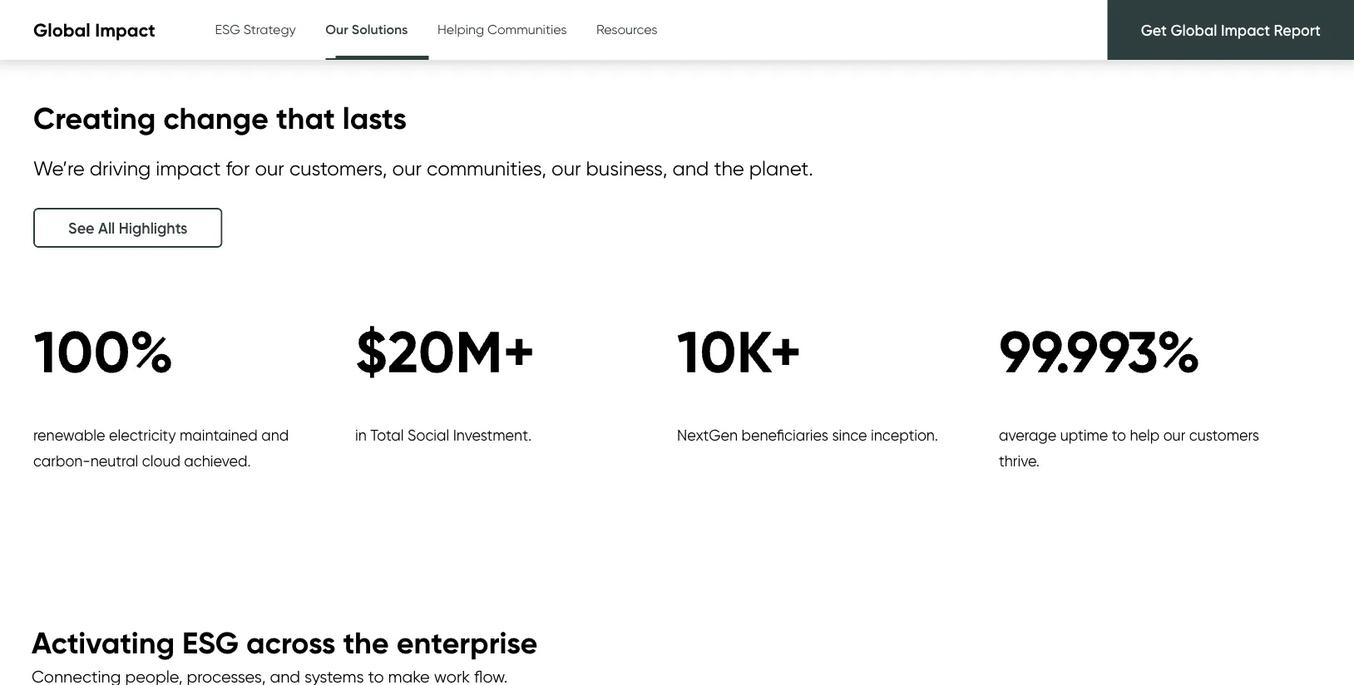 Task type: describe. For each thing, give the bounding box(es) containing it.
resources link
[[597, 0, 658, 58]]

renewable
[[33, 427, 105, 445]]

99.993% average uptime to help our customers thrive image
[[999, 298, 1250, 405]]

impact inside 'link'
[[1221, 21, 1271, 39]]

global impact
[[33, 18, 155, 41]]

thrive.
[[999, 452, 1040, 470]]

since
[[832, 427, 867, 445]]

nextgen beneficiaries since inception. link
[[677, 298, 991, 449]]

helping communities link
[[438, 0, 567, 58]]

nextgen program has now helped 10k+ beneficiaries image
[[677, 298, 928, 405]]

0 vertical spatial esg
[[215, 21, 240, 37]]

maintained
[[180, 427, 258, 445]]

our left business,
[[552, 156, 581, 180]]

to
[[1112, 427, 1126, 445]]

nextgen beneficiaries since inception.
[[677, 427, 938, 445]]

our
[[326, 21, 348, 37]]

solutions
[[352, 21, 408, 37]]

for
[[226, 156, 250, 180]]

help
[[1130, 427, 1160, 445]]

beneficiaries
[[742, 427, 829, 445]]

carbon-
[[33, 452, 90, 470]]

customers,
[[289, 156, 387, 180]]

average uptime to help our customers thrive. link
[[999, 298, 1313, 474]]

our inside average uptime to help our customers thrive.
[[1164, 427, 1186, 445]]

0 horizontal spatial global
[[33, 18, 90, 41]]

activating esg across the enterprise
[[32, 625, 538, 662]]

average uptime to help our customers thrive.
[[999, 427, 1260, 470]]

we're
[[33, 156, 85, 180]]

our solutions
[[326, 21, 408, 37]]

cloud
[[142, 452, 180, 470]]

business,
[[586, 156, 668, 180]]

planet.
[[749, 156, 814, 180]]

activating
[[32, 625, 175, 662]]

our solutions link
[[326, 0, 408, 62]]

all
[[98, 219, 115, 237]]



Task type: vqa. For each thing, say whether or not it's contained in the screenshot.
"Customers"
yes



Task type: locate. For each thing, give the bounding box(es) containing it.
the left planet.
[[714, 156, 744, 180]]

get
[[1141, 21, 1167, 39]]

esg strategy link
[[215, 0, 296, 58]]

esg left across
[[182, 625, 239, 662]]

see all highlights
[[68, 219, 188, 237]]

1 horizontal spatial impact
[[1221, 21, 1271, 39]]

0 horizontal spatial the
[[343, 625, 389, 662]]

report
[[1274, 21, 1321, 39]]

0 horizontal spatial impact
[[95, 18, 155, 41]]

0 vertical spatial the
[[714, 156, 744, 180]]

creating change that lasts
[[33, 99, 407, 136]]

and right maintained at the left of page
[[261, 427, 289, 445]]

1 horizontal spatial and
[[673, 156, 709, 180]]

esg strategy
[[215, 21, 296, 37]]

0 horizontal spatial and
[[261, 427, 289, 445]]

renewable electricity maintained and carbon-neutral cloud achieved. link
[[33, 298, 347, 474]]

strategy
[[244, 21, 296, 37]]

customers
[[1190, 427, 1260, 445]]

1 horizontal spatial global
[[1171, 21, 1218, 39]]

highlights
[[119, 219, 188, 237]]

the
[[714, 156, 744, 180], [343, 625, 389, 662]]

electricity
[[109, 427, 176, 445]]

our down lasts
[[392, 156, 422, 180]]

renewable electricity maintained and carbon-neutral cloud achieved.
[[33, 427, 289, 470]]

and
[[673, 156, 709, 180], [261, 427, 289, 445]]

uptime
[[1061, 427, 1108, 445]]

communities
[[488, 21, 567, 37]]

lasts
[[343, 99, 407, 136]]

enterprise
[[397, 625, 538, 662]]

in
[[355, 427, 367, 445]]

communities,
[[427, 156, 547, 180]]

resources
[[597, 21, 658, 37]]

investment.
[[453, 427, 532, 445]]

and right business,
[[673, 156, 709, 180]]

impact
[[95, 18, 155, 41], [1221, 21, 1271, 39]]

average
[[999, 427, 1057, 445]]

esg
[[215, 21, 240, 37], [182, 625, 239, 662]]

our
[[255, 156, 284, 180], [392, 156, 422, 180], [552, 156, 581, 180], [1164, 427, 1186, 445]]

esg left strategy
[[215, 21, 240, 37]]

global inside 'link'
[[1171, 21, 1218, 39]]

0 vertical spatial and
[[673, 156, 709, 180]]

achieved.
[[184, 452, 251, 470]]

and inside renewable electricity maintained and carbon-neutral cloud achieved.
[[261, 427, 289, 445]]

1 vertical spatial esg
[[182, 625, 239, 662]]

our right help
[[1164, 427, 1186, 445]]

1 vertical spatial and
[[261, 427, 289, 445]]

across
[[246, 625, 336, 662]]

1 vertical spatial the
[[343, 625, 389, 662]]

in total social investment. link
[[355, 298, 669, 449]]

change
[[163, 99, 269, 136]]

servicenow has given $20m in total social investment (tsi) image
[[355, 298, 606, 405]]

creating
[[33, 99, 156, 136]]

total
[[370, 427, 404, 445]]

that
[[276, 99, 335, 136]]

achieving our environmental sustainability goals image
[[33, 298, 284, 405]]

see all highlights link
[[33, 208, 222, 248]]

driving
[[90, 156, 151, 180]]

the right across
[[343, 625, 389, 662]]

get global impact report
[[1141, 21, 1321, 39]]

1 horizontal spatial the
[[714, 156, 744, 180]]

get global impact report link
[[1108, 0, 1354, 60]]

we're driving impact for our customers, our communities, our business, and the planet.
[[33, 156, 814, 180]]

nextgen
[[677, 427, 738, 445]]

helping communities
[[438, 21, 567, 37]]

our right for
[[255, 156, 284, 180]]

helping
[[438, 21, 484, 37]]

neutral
[[90, 452, 138, 470]]

impact
[[156, 156, 221, 180]]

in total social investment.
[[355, 427, 532, 445]]

inception.
[[871, 427, 938, 445]]

social
[[408, 427, 449, 445]]

see
[[68, 219, 95, 237]]

global
[[33, 18, 90, 41], [1171, 21, 1218, 39]]



